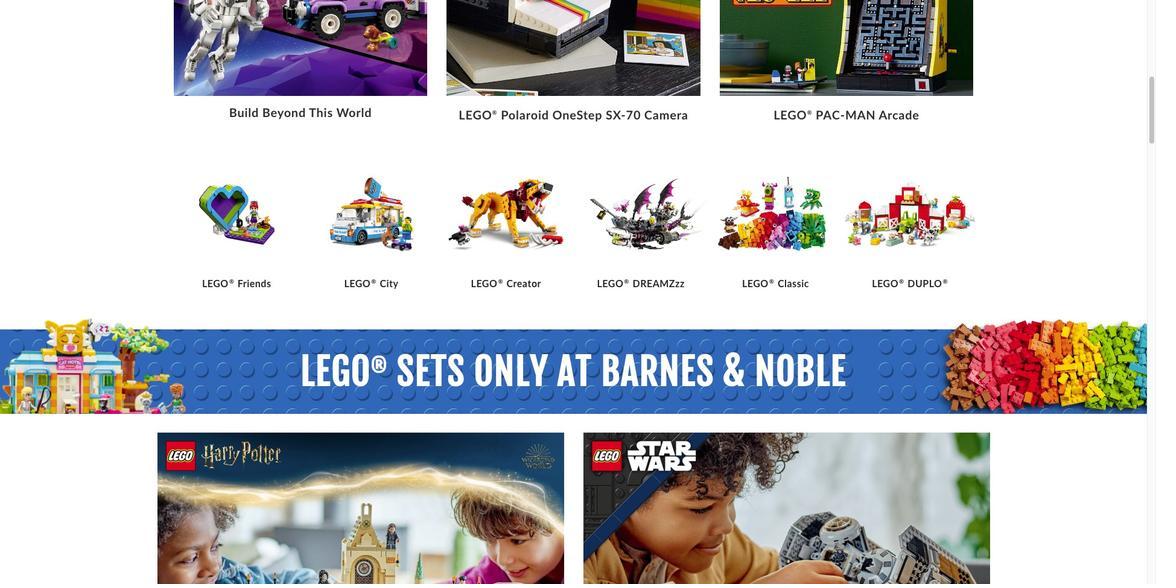 Task type: locate. For each thing, give the bounding box(es) containing it.
® for city
[[371, 278, 377, 285]]

lego for sets
[[301, 348, 371, 395]]

®
[[492, 109, 498, 116], [807, 109, 812, 116], [229, 278, 234, 285], [371, 278, 377, 285], [498, 278, 503, 285], [624, 278, 629, 285], [769, 278, 774, 285], [899, 278, 904, 285], [943, 278, 948, 285], [371, 352, 388, 380]]

pac-
[[816, 107, 845, 122]]

® inside lego ® friends
[[229, 278, 234, 285]]

® for classic
[[769, 278, 774, 285]]

lego inside lego ® creator
[[471, 278, 497, 289]]

® left classic
[[769, 278, 774, 285]]

lego inside lego ® duplo ®
[[872, 278, 898, 289]]

build beyond this world
[[229, 105, 372, 120]]

lego space image
[[173, 0, 427, 96]]

lego inside 'lego ® city'
[[344, 278, 371, 289]]

® left dreamzzz
[[624, 278, 629, 285]]

world
[[336, 105, 372, 120]]

lego ® sets only at barnes & noble
[[301, 348, 846, 395]]

&
[[723, 348, 746, 395]]

® left the friends
[[229, 278, 234, 285]]

lego for creator
[[471, 278, 497, 289]]

® inside "lego ® sets only at barnes & noble"
[[371, 352, 388, 380]]

build
[[229, 105, 259, 120]]

beyond
[[262, 105, 306, 120]]

lego for classic
[[742, 278, 769, 289]]

® left the duplo
[[899, 278, 904, 285]]

® inside the lego ® dreamzzz
[[624, 278, 629, 285]]

® inside lego ® creator
[[498, 278, 503, 285]]

® inside the lego ® classic
[[769, 278, 774, 285]]

lego ® city
[[344, 278, 399, 289]]

dreamzzz
[[633, 278, 685, 289]]

lego for friends
[[202, 278, 228, 289]]

city
[[380, 278, 399, 289]]

lego ® pac-man arcade
[[774, 107, 919, 122]]

noble
[[755, 348, 846, 395]]

® for sets
[[371, 352, 388, 380]]

only
[[474, 348, 548, 395]]

lego inside lego ® friends
[[202, 278, 228, 289]]

lego® pac-man arcade image
[[720, 0, 974, 96]]

arcade
[[879, 107, 919, 122]]

® left sets
[[371, 352, 388, 380]]

barnes
[[601, 348, 714, 395]]

classic
[[778, 278, 809, 289]]

lego ® dreamzzz
[[597, 278, 685, 289]]

build beyond this world link
[[173, 0, 427, 132]]

® left polaroid at top
[[492, 109, 498, 116]]

camera
[[644, 107, 688, 122]]

lego for duplo
[[872, 278, 898, 289]]

® inside 'lego ® city'
[[371, 278, 377, 285]]

® left creator on the left top of page
[[498, 278, 503, 285]]

lego inside the lego ® classic
[[742, 278, 769, 289]]

lego
[[459, 107, 492, 122], [774, 107, 807, 122], [202, 278, 228, 289], [344, 278, 371, 289], [471, 278, 497, 289], [597, 278, 623, 289], [742, 278, 769, 289], [872, 278, 898, 289], [301, 348, 371, 395]]

® left pac-
[[807, 109, 812, 116]]

® inside 'lego ® polaroid onestep sx-70 camera'
[[492, 109, 498, 116]]

lego inside the lego ® dreamzzz
[[597, 278, 623, 289]]

this
[[309, 105, 333, 120]]

® left city in the left of the page
[[371, 278, 377, 285]]

lego ® friends
[[202, 278, 271, 289]]

® inside lego ® pac-man arcade
[[807, 109, 812, 116]]

lego star wars image
[[583, 433, 990, 584]]



Task type: describe. For each thing, give the bounding box(es) containing it.
man
[[845, 107, 876, 122]]

lego pieces image
[[921, 319, 1153, 414]]

lego for dreamzzz
[[597, 278, 623, 289]]

® for creator
[[498, 278, 503, 285]]

onestep
[[552, 107, 602, 122]]

creator
[[507, 278, 541, 289]]

® for pac-
[[807, 109, 812, 116]]

sets
[[397, 348, 465, 395]]

® for polaroid
[[492, 109, 498, 116]]

® for dreamzzz
[[624, 278, 629, 285]]

® right the duplo
[[943, 278, 948, 285]]

polaroid
[[501, 107, 549, 122]]

lego cat hotel image
[[0, 319, 193, 414]]

lego for city
[[344, 278, 371, 289]]

lego for pac-
[[774, 107, 807, 122]]

at
[[557, 348, 592, 395]]

lego ® creator
[[471, 278, 541, 289]]

lego for polaroid
[[459, 107, 492, 122]]

lego ® polaroid onestep sx-70 camera
[[459, 107, 688, 122]]

® for friends
[[229, 278, 234, 285]]

lego ® classic
[[742, 278, 809, 289]]

® for duplo
[[899, 278, 904, 285]]

sx-
[[606, 107, 626, 122]]

70
[[626, 107, 641, 122]]

lego ® duplo ®
[[872, 278, 948, 289]]

friends
[[238, 278, 271, 289]]

lego® polaroid onestep sx-70 camera image
[[446, 0, 701, 96]]

lego harry potter image
[[157, 433, 564, 584]]

duplo
[[908, 278, 942, 289]]



Task type: vqa. For each thing, say whether or not it's contained in the screenshot.
ONLY
yes



